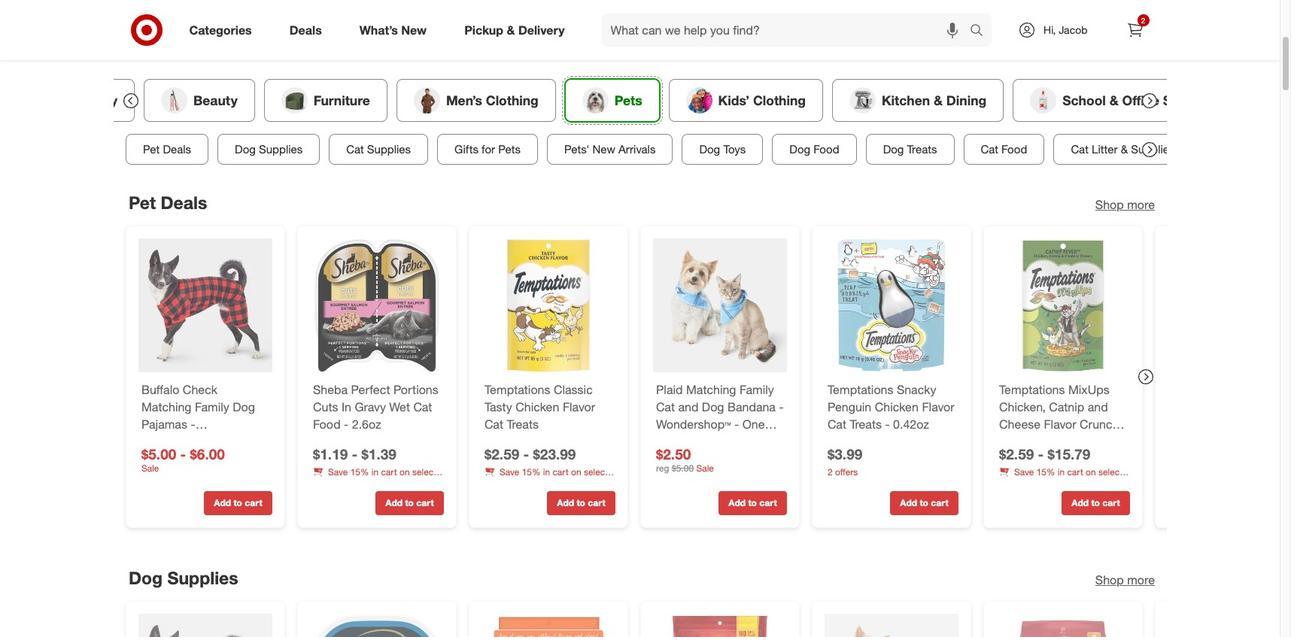 Task type: vqa. For each thing, say whether or not it's contained in the screenshot.
THE BUFFALO CHECK MATCHING FAMILY DOG PAJAMAS - WONDERSHOP™ - BLACK/RED LINK
yes



Task type: locate. For each thing, give the bounding box(es) containing it.
0 horizontal spatial treats
[[358, 479, 381, 491]]

save for $15.79
[[1014, 466, 1034, 478]]

clothing
[[486, 92, 538, 108], [753, 92, 806, 108]]

1 horizontal spatial chicken
[[875, 399, 918, 414]]

2 left "offers"
[[827, 466, 832, 478]]

cuts
[[313, 399, 338, 414]]

2 15% from the left
[[522, 466, 540, 478]]

1 horizontal spatial treats
[[529, 479, 552, 491]]

save down $2.59 - $15.79
[[1014, 466, 1034, 478]]

0 horizontal spatial temptations
[[484, 382, 550, 397]]

pet down beauty button
[[143, 142, 159, 156]]

3 in from the left
[[1057, 466, 1064, 478]]

chicken inside temptations snacky penguin chicken flavor cat treats - 0.42oz
[[875, 399, 918, 414]]

men's
[[446, 92, 482, 108]]

in
[[371, 466, 378, 478], [543, 466, 550, 478], [1057, 466, 1064, 478]]

4 add to cart button from the left
[[718, 491, 787, 515]]

1 horizontal spatial and
[[1088, 399, 1108, 414]]

matching inside buffalo check matching family dog pajamas - wondershop™ - black/red
[[141, 399, 191, 414]]

1 vertical spatial 2
[[827, 466, 832, 478]]

2 horizontal spatial on
[[1085, 466, 1096, 478]]

temptations inside temptations mixups chicken, catnip and cheese flavor crunchy adult cat treats
[[999, 382, 1065, 397]]

1 horizontal spatial pets
[[614, 92, 642, 108]]

1 horizontal spatial sale
[[696, 463, 714, 474]]

3 to from the left
[[576, 497, 585, 509]]

clothing right "men's" on the left of the page
[[486, 92, 538, 108]]

flavor down snacky
[[922, 399, 954, 414]]

treats down $1.39
[[358, 479, 381, 491]]

1 horizontal spatial new
[[592, 142, 615, 156]]

& right litter
[[1121, 142, 1128, 156]]

cat down cheese
[[1030, 434, 1049, 449]]

shop more for pet deals
[[1095, 197, 1155, 212]]

1 save 15% in cart on select pet food & treats button from the left
[[313, 466, 444, 491]]

on for $2.59 - $15.79
[[1085, 466, 1096, 478]]

pet deals down pet deals button
[[128, 192, 207, 213]]

pets up arrivals
[[614, 92, 642, 108]]

food down $2.59 - $23.99 at the left of page
[[500, 479, 518, 491]]

$6.00
[[190, 445, 224, 462]]

& left dining
[[933, 92, 942, 108]]

1 add from the left
[[214, 497, 231, 509]]

pet inside button
[[143, 142, 159, 156]]

1 horizontal spatial temptations
[[827, 382, 893, 397]]

6 add to cart button from the left
[[1061, 491, 1130, 515]]

add to cart button for $5.00 - $6.00
[[204, 491, 272, 515]]

1 shop more button from the top
[[1095, 196, 1155, 213]]

on down $23.99
[[571, 466, 581, 478]]

0 horizontal spatial pets
[[498, 142, 520, 156]]

0 vertical spatial pets
[[614, 92, 642, 108]]

2 horizontal spatial 15%
[[1036, 466, 1055, 478]]

1 horizontal spatial food
[[813, 142, 839, 156]]

for
[[481, 142, 495, 156]]

save 15% in cart on select pet food & treats
[[313, 466, 436, 491], [484, 466, 608, 491], [999, 466, 1122, 491]]

food down '$1.19'
[[328, 479, 347, 491]]

&
[[507, 22, 515, 37], [933, 92, 942, 108], [1109, 92, 1118, 108], [1121, 142, 1128, 156], [349, 479, 355, 491], [521, 479, 527, 491], [1036, 479, 1041, 491]]

add to cart for $1.19 - $1.39
[[385, 497, 434, 509]]

1 save from the left
[[328, 466, 348, 478]]

0 horizontal spatial wondershop™
[[141, 434, 216, 449]]

2 on from the left
[[571, 466, 581, 478]]

wondershop™ up black/red
[[141, 434, 216, 449]]

2 and from the left
[[1088, 399, 1108, 414]]

shop more button for dog supplies
[[1095, 572, 1155, 589]]

add to cart button for $3.99
[[890, 491, 958, 515]]

1 sale from the left
[[141, 463, 159, 474]]

1 select from the left
[[412, 466, 436, 478]]

2 horizontal spatial in
[[1057, 466, 1064, 478]]

$5.00 down $2.50
[[672, 463, 694, 474]]

save down '$1.19'
[[328, 466, 348, 478]]

family
[[739, 382, 774, 397], [195, 399, 229, 414]]

pet deals
[[143, 142, 191, 156], [128, 192, 207, 213]]

pet deals inside pet deals button
[[143, 142, 191, 156]]

2 horizontal spatial flavor
[[1044, 416, 1076, 431]]

sale down most
[[696, 463, 714, 474]]

0 vertical spatial shop
[[1095, 197, 1124, 212]]

black/red
[[141, 451, 197, 466]]

1 and from the left
[[678, 399, 698, 414]]

2 horizontal spatial save 15% in cart on select pet food & treats button
[[999, 466, 1130, 491]]

15% for $23.99
[[522, 466, 540, 478]]

1 horizontal spatial save 15% in cart on select pet food & treats
[[484, 466, 608, 491]]

delivery
[[518, 22, 565, 37]]

1 vertical spatial shop
[[1095, 573, 1124, 588]]

dog supplies button
[[217, 134, 320, 165]]

shop for dog supplies
[[1095, 573, 1124, 588]]

family down the check
[[195, 399, 229, 414]]

15% down $2.59 - $15.79
[[1036, 466, 1055, 478]]

1 horizontal spatial 15%
[[522, 466, 540, 478]]

treats down 'kitchen & dining' button
[[907, 142, 937, 156]]

treats down penguin
[[850, 416, 882, 431]]

flavor inside temptations mixups chicken, catnip and cheese flavor crunchy adult cat treats
[[1044, 416, 1076, 431]]

1 chicken from the left
[[515, 399, 559, 414]]

treats inside temptations snacky penguin chicken flavor cat treats - 0.42oz
[[850, 416, 882, 431]]

and down plaid on the right of page
[[678, 399, 698, 414]]

2 add to cart button from the left
[[375, 491, 444, 515]]

0 horizontal spatial clothing
[[486, 92, 538, 108]]

6 add from the left
[[1071, 497, 1089, 509]]

cat down "portions" at the left of the page
[[413, 399, 432, 414]]

more for dog supplies
[[1127, 573, 1155, 588]]

clothing for men's clothing
[[486, 92, 538, 108]]

0 horizontal spatial chicken
[[515, 399, 559, 414]]

temptations classic tasty chicken flavor cat treats image
[[481, 238, 615, 372], [481, 238, 615, 372]]

save 15% in cart on select pet food & treats down $23.99
[[484, 466, 608, 491]]

in down $23.99
[[543, 466, 550, 478]]

1 vertical spatial pets
[[498, 142, 520, 156]]

beauty
[[193, 92, 237, 108]]

0 vertical spatial shop more
[[1095, 197, 1155, 212]]

food for $15.79
[[1015, 479, 1033, 491]]

temptations snacky penguin chicken flavor cat treats - 0.42oz image
[[824, 238, 958, 372], [824, 238, 958, 372]]

cesar classic loaf in sauce adult wet dog food - 3.5oz image
[[310, 614, 444, 637], [310, 614, 444, 637]]

save 15% in cart on select pet food & treats button down $15.79
[[999, 466, 1130, 491]]

0 horizontal spatial family
[[195, 399, 229, 414]]

1 vertical spatial shop more
[[1095, 573, 1155, 588]]

add to cart button for $2.50
[[718, 491, 787, 515]]

2 horizontal spatial pet
[[999, 479, 1012, 491]]

temptations for $2.59 - $23.99
[[484, 382, 550, 397]]

cat down penguin
[[827, 416, 846, 431]]

save 15% in cart on select pet food & treats for $15.79
[[999, 466, 1122, 491]]

in for $1.39
[[371, 466, 378, 478]]

1 vertical spatial shop more button
[[1095, 572, 1155, 589]]

1 add to cart button from the left
[[204, 491, 272, 515]]

1 in from the left
[[371, 466, 378, 478]]

deals inside button
[[162, 142, 191, 156]]

pet deals button
[[125, 134, 208, 165]]

in for $23.99
[[543, 466, 550, 478]]

check
[[182, 382, 217, 397]]

$2.59 down "tasty"
[[484, 445, 519, 462]]

3 select from the left
[[1098, 466, 1122, 478]]

add to cart for $2.59 - $23.99
[[557, 497, 605, 509]]

1 vertical spatial deals
[[162, 142, 191, 156]]

new inside button
[[592, 142, 615, 156]]

1 pet from the left
[[313, 479, 326, 491]]

5 to from the left
[[920, 497, 928, 509]]

cat inside 'temptations classic tasty chicken flavor cat treats'
[[484, 416, 503, 431]]

new for what's
[[401, 22, 427, 37]]

0 horizontal spatial 2
[[827, 466, 832, 478]]

cat
[[346, 142, 364, 156], [981, 142, 998, 156], [1071, 142, 1088, 156], [413, 399, 432, 414], [656, 399, 675, 414], [484, 416, 503, 431], [827, 416, 846, 431], [1030, 434, 1049, 449]]

clothing right kids' at right top
[[753, 92, 806, 108]]

buffalo check matching family dog pajamas - wondershop™ - black/red link
[[141, 381, 269, 466]]

0 horizontal spatial save
[[328, 466, 348, 478]]

3 on from the left
[[1085, 466, 1096, 478]]

3 pet from the left
[[999, 479, 1012, 491]]

- inside sheba perfect portions cuts in gravy wet cat food - 2.6oz
[[344, 416, 348, 431]]

2 treats from the left
[[529, 479, 552, 491]]

0 vertical spatial dog supplies
[[234, 142, 302, 156]]

1 vertical spatial new
[[592, 142, 615, 156]]

0 horizontal spatial save 15% in cart on select pet food & treats button
[[313, 466, 444, 491]]

treats down $2.59 - $23.99 at the left of page
[[529, 479, 552, 491]]

temptations up chicken,
[[999, 382, 1065, 397]]

add to cart
[[214, 497, 262, 509], [385, 497, 434, 509], [557, 497, 605, 509], [728, 497, 777, 509], [900, 497, 948, 509], [1071, 497, 1120, 509]]

also
[[683, 29, 705, 44]]

pajamas
[[141, 416, 187, 431]]

2 shop more from the top
[[1095, 573, 1155, 588]]

sale
[[141, 463, 159, 474], [696, 463, 714, 474]]

1 horizontal spatial matching
[[686, 382, 736, 397]]

select for $2.59 - $15.79
[[1098, 466, 1122, 478]]

on down $15.79
[[1085, 466, 1096, 478]]

15% down $1.19 - $1.39
[[350, 466, 369, 478]]

clothing inside button
[[753, 92, 806, 108]]

1 more from the top
[[1127, 197, 1155, 212]]

chicken,
[[999, 399, 1046, 414]]

0 horizontal spatial new
[[401, 22, 427, 37]]

3 save 15% in cart on select pet food & treats button from the left
[[999, 466, 1130, 491]]

0 vertical spatial family
[[739, 382, 774, 397]]

add to cart for $5.00 - $6.00
[[214, 497, 262, 509]]

2 temptations from the left
[[827, 382, 893, 397]]

1 treats from the left
[[358, 479, 381, 491]]

0 horizontal spatial food
[[313, 416, 340, 431]]

3 save from the left
[[1014, 466, 1034, 478]]

flavor inside temptations snacky penguin chicken flavor cat treats - 0.42oz
[[922, 399, 954, 414]]

deals down pet deals button
[[160, 192, 207, 213]]

temptations up "tasty"
[[484, 382, 550, 397]]

shop more button for pet deals
[[1095, 196, 1155, 213]]

pet down pet deals button
[[128, 192, 155, 213]]

furniture
[[313, 92, 370, 108]]

4 add to cart from the left
[[728, 497, 777, 509]]

pets right for
[[498, 142, 520, 156]]

pet
[[143, 142, 159, 156], [128, 192, 155, 213]]

2 in from the left
[[543, 466, 550, 478]]

deals down beauty button
[[162, 142, 191, 156]]

1 on from the left
[[399, 466, 409, 478]]

add for $1.19 - $1.39
[[385, 497, 402, 509]]

temptations inside temptations snacky penguin chicken flavor cat treats - 0.42oz
[[827, 382, 893, 397]]

pet for $1.19 - $1.39
[[313, 479, 326, 491]]

flavor down classic at left
[[562, 399, 595, 414]]

$5.00
[[141, 445, 176, 462], [672, 463, 694, 474]]

like
[[708, 29, 726, 44]]

1 vertical spatial family
[[195, 399, 229, 414]]

pets'
[[564, 142, 589, 156]]

purina one smartblend natural dry dog food with chicken & rice image
[[996, 614, 1130, 637], [996, 614, 1130, 637]]

1 horizontal spatial $5.00
[[672, 463, 694, 474]]

save 15% in cart on select pet food & treats down $1.39
[[313, 466, 436, 491]]

add to cart button for $1.19 - $1.39
[[375, 491, 444, 515]]

bandana
[[727, 399, 775, 414]]

save 15% in cart on select pet food & treats button
[[313, 466, 444, 491], [484, 466, 615, 491], [999, 466, 1130, 491]]

new right what's
[[401, 22, 427, 37]]

2 save 15% in cart on select pet food & treats from the left
[[484, 466, 608, 491]]

0 horizontal spatial in
[[371, 466, 378, 478]]

cat food
[[981, 142, 1027, 156]]

2 save from the left
[[499, 466, 519, 478]]

flavor for $2.59 - $23.99
[[562, 399, 595, 414]]

1 horizontal spatial food
[[500, 479, 518, 491]]

pets inside button
[[498, 142, 520, 156]]

1 horizontal spatial $2.59
[[999, 445, 1034, 462]]

food
[[813, 142, 839, 156], [1001, 142, 1027, 156], [313, 416, 340, 431]]

wondershop™ up 'fits'
[[656, 416, 731, 431]]

treats inside button
[[907, 142, 937, 156]]

1 temptations from the left
[[484, 382, 550, 397]]

2 shop more button from the top
[[1095, 572, 1155, 589]]

1 vertical spatial matching
[[141, 399, 191, 414]]

6 add to cart from the left
[[1071, 497, 1120, 509]]

1 vertical spatial pet deals
[[128, 192, 207, 213]]

chicken for $2.59 - $23.99
[[515, 399, 559, 414]]

to for $2.59 - $15.79
[[1091, 497, 1100, 509]]

0 vertical spatial matching
[[686, 382, 736, 397]]

pet for $2.59 - $23.99
[[484, 479, 497, 491]]

cart for $2.59 - $15.79
[[1102, 497, 1120, 509]]

sheba perfect portions cuts in gravy wet cat food - 2.6oz
[[313, 382, 438, 431]]

treats down catnip
[[1053, 434, 1085, 449]]

2 add from the left
[[385, 497, 402, 509]]

you may also like
[[633, 29, 726, 44]]

0 vertical spatial 2
[[1141, 16, 1146, 25]]

chicken for $3.99
[[875, 399, 918, 414]]

3 add from the left
[[557, 497, 574, 509]]

new right pets'
[[592, 142, 615, 156]]

2 vertical spatial deals
[[160, 192, 207, 213]]

pickup
[[464, 22, 503, 37]]

0 horizontal spatial and
[[678, 399, 698, 414]]

0 vertical spatial pet deals
[[143, 142, 191, 156]]

treats
[[358, 479, 381, 491], [529, 479, 552, 491], [1044, 479, 1067, 491]]

5 add to cart button from the left
[[890, 491, 958, 515]]

1 horizontal spatial family
[[739, 382, 774, 397]]

3 temptations from the left
[[999, 382, 1065, 397]]

0 horizontal spatial $2.59
[[484, 445, 519, 462]]

cat down plaid on the right of page
[[656, 399, 675, 414]]

beauty button
[[143, 79, 255, 122]]

on down wet
[[399, 466, 409, 478]]

6 to from the left
[[1091, 497, 1100, 509]]

3 treats from the left
[[1044, 479, 1067, 491]]

- inside $5.00 - $6.00 sale
[[180, 445, 186, 462]]

1 horizontal spatial in
[[543, 466, 550, 478]]

2 add to cart from the left
[[385, 497, 434, 509]]

$2.59 - $23.99
[[484, 445, 576, 462]]

temptations inside 'temptations classic tasty chicken flavor cat treats'
[[484, 382, 550, 397]]

1 horizontal spatial pet
[[484, 479, 497, 491]]

1 shop more from the top
[[1095, 197, 1155, 212]]

in down $15.79
[[1057, 466, 1064, 478]]

save 15% in cart on select pet food & treats button down $23.99
[[484, 466, 615, 491]]

1 horizontal spatial save
[[499, 466, 519, 478]]

and for mixups
[[1088, 399, 1108, 414]]

dining
[[946, 92, 986, 108]]

deals left what's
[[290, 22, 322, 37]]

2 pet from the left
[[484, 479, 497, 491]]

save 15% in cart on select pet food & treats button for $23.99
[[484, 466, 615, 491]]

save 15% in cart on select pet food & treats down $15.79
[[999, 466, 1122, 491]]

pet down adult
[[999, 479, 1012, 491]]

0 horizontal spatial flavor
[[562, 399, 595, 414]]

wet
[[389, 399, 410, 414]]

food down $2.59 - $15.79
[[1015, 479, 1033, 491]]

0 horizontal spatial food
[[328, 479, 347, 491]]

cat down "tasty"
[[484, 416, 503, 431]]

3 save 15% in cart on select pet food & treats from the left
[[999, 466, 1122, 491]]

dog inside plaid matching family cat and dog bandana - wondershop™ - one size fits most $2.50 reg $5.00 sale
[[702, 399, 724, 414]]

0 vertical spatial pet
[[143, 142, 159, 156]]

2 shop from the top
[[1095, 573, 1124, 588]]

matching inside plaid matching family cat and dog bandana - wondershop™ - one size fits most $2.50 reg $5.00 sale
[[686, 382, 736, 397]]

temptations up penguin
[[827, 382, 893, 397]]

2 horizontal spatial save 15% in cart on select pet food & treats
[[999, 466, 1122, 491]]

chicken right "tasty"
[[515, 399, 559, 414]]

0 horizontal spatial save 15% in cart on select pet food & treats
[[313, 466, 436, 491]]

1 vertical spatial wondershop™
[[141, 434, 216, 449]]

in down $1.39
[[371, 466, 378, 478]]

2 more from the top
[[1127, 573, 1155, 588]]

0 horizontal spatial select
[[412, 466, 436, 478]]

1 shop from the top
[[1095, 197, 1124, 212]]

buffalo check matching family dog pajamas - wondershop™ - black/red
[[141, 382, 255, 466]]

2 horizontal spatial temptations
[[999, 382, 1065, 397]]

matching right plaid on the right of page
[[686, 382, 736, 397]]

school & office supplies button
[[1013, 79, 1234, 122]]

chicken inside 'temptations classic tasty chicken flavor cat treats'
[[515, 399, 559, 414]]

1 to from the left
[[233, 497, 242, 509]]

sale inside plaid matching family cat and dog bandana - wondershop™ - one size fits most $2.50 reg $5.00 sale
[[696, 463, 714, 474]]

family inside plaid matching family cat and dog bandana - wondershop™ - one size fits most $2.50 reg $5.00 sale
[[739, 382, 774, 397]]

1 save 15% in cart on select pet food & treats from the left
[[313, 466, 436, 491]]

furniture button
[[264, 79, 387, 122]]

2 to from the left
[[405, 497, 413, 509]]

3 15% from the left
[[1036, 466, 1055, 478]]

0 horizontal spatial 15%
[[350, 466, 369, 478]]

2 clothing from the left
[[753, 92, 806, 108]]

$5.00 down the pajamas at the left of the page
[[141, 445, 176, 462]]

save for $23.99
[[499, 466, 519, 478]]

plaid matching family cat and dog bandana - wondershop™ - one size fits most image
[[653, 238, 787, 372], [653, 238, 787, 372], [824, 614, 958, 637], [824, 614, 958, 637]]

4 add from the left
[[728, 497, 745, 509]]

2 horizontal spatial save
[[1014, 466, 1034, 478]]

cart
[[381, 466, 397, 478], [552, 466, 568, 478], [1067, 466, 1083, 478], [244, 497, 262, 509], [416, 497, 434, 509], [588, 497, 605, 509], [759, 497, 777, 509], [931, 497, 948, 509], [1102, 497, 1120, 509]]

& down $1.19 - $1.39
[[349, 479, 355, 491]]

treats
[[907, 142, 937, 156], [506, 416, 538, 431], [850, 416, 882, 431], [1053, 434, 1085, 449]]

pet down $2.59 - $23.99 at the left of page
[[484, 479, 497, 491]]

cat inside temptations mixups chicken, catnip and cheese flavor crunchy adult cat treats
[[1030, 434, 1049, 449]]

cart for $5.00 - $6.00
[[244, 497, 262, 509]]

toys
[[723, 142, 746, 156]]

and inside temptations mixups chicken, catnip and cheese flavor crunchy adult cat treats
[[1088, 399, 1108, 414]]

2 inside $3.99 2 offers
[[827, 466, 832, 478]]

5 add to cart from the left
[[900, 497, 948, 509]]

pet down '$1.19'
[[313, 479, 326, 491]]

treats down $2.59 - $15.79
[[1044, 479, 1067, 491]]

litter
[[1092, 142, 1118, 156]]

select for $2.59 - $23.99
[[583, 466, 608, 478]]

2 horizontal spatial select
[[1098, 466, 1122, 478]]

$15.79
[[1048, 445, 1090, 462]]

add for $2.59 - $23.99
[[557, 497, 574, 509]]

0 vertical spatial more
[[1127, 197, 1155, 212]]

1 $2.59 from the left
[[484, 445, 519, 462]]

1 horizontal spatial select
[[583, 466, 608, 478]]

0 horizontal spatial pet
[[313, 479, 326, 491]]

clothing inside "button"
[[486, 92, 538, 108]]

3 add to cart button from the left
[[547, 491, 615, 515]]

save 15% in cart on select pet food & treats button down $1.39
[[313, 466, 444, 491]]

0 horizontal spatial $5.00
[[141, 445, 176, 462]]

4 to from the left
[[748, 497, 757, 509]]

dog supplies
[[234, 142, 302, 156], [128, 567, 238, 588]]

3 add to cart from the left
[[557, 497, 605, 509]]

sellers
[[578, 29, 615, 44]]

flavor down catnip
[[1044, 416, 1076, 431]]

add to cart button
[[204, 491, 272, 515], [375, 491, 444, 515], [547, 491, 615, 515], [718, 491, 787, 515], [890, 491, 958, 515], [1061, 491, 1130, 515]]

0 horizontal spatial on
[[399, 466, 409, 478]]

1 vertical spatial more
[[1127, 573, 1155, 588]]

0 vertical spatial new
[[401, 22, 427, 37]]

2 link
[[1119, 14, 1152, 47]]

family up bandana
[[739, 382, 774, 397]]

2 select from the left
[[583, 466, 608, 478]]

1 add to cart from the left
[[214, 497, 262, 509]]

matching up the pajamas at the left of the page
[[141, 399, 191, 414]]

1 horizontal spatial flavor
[[922, 399, 954, 414]]

add to cart button for $2.59 - $15.79
[[1061, 491, 1130, 515]]

flavor for $3.99
[[922, 399, 954, 414]]

more
[[1127, 197, 1155, 212], [1127, 573, 1155, 588]]

2 food from the left
[[500, 479, 518, 491]]

flavor inside 'temptations classic tasty chicken flavor cat treats'
[[562, 399, 595, 414]]

and up crunchy
[[1088, 399, 1108, 414]]

top sellers link
[[545, 23, 624, 54]]

buddy biscuits peanut butter soft and chewy dog treats image
[[481, 614, 615, 637], [481, 614, 615, 637]]

3 food from the left
[[1015, 479, 1033, 491]]

$2.59 down cheese
[[999, 445, 1034, 462]]

and
[[678, 399, 698, 414], [1088, 399, 1108, 414]]

add to cart for $2.59 - $15.79
[[1071, 497, 1120, 509]]

2 sale from the left
[[696, 463, 714, 474]]

2 horizontal spatial food
[[1015, 479, 1033, 491]]

and inside plaid matching family cat and dog bandana - wondershop™ - one size fits most $2.50 reg $5.00 sale
[[678, 399, 698, 414]]

1 horizontal spatial clothing
[[753, 92, 806, 108]]

jacob
[[1059, 23, 1088, 36]]

pet deals down beauty button
[[143, 142, 191, 156]]

5 add from the left
[[900, 497, 917, 509]]

cart for $2.59 - $23.99
[[588, 497, 605, 509]]

perfect
[[351, 382, 390, 397]]

on
[[399, 466, 409, 478], [571, 466, 581, 478], [1085, 466, 1096, 478]]

sale down the pajamas at the left of the page
[[141, 463, 159, 474]]

add to cart for $3.99
[[900, 497, 948, 509]]

reg
[[656, 463, 669, 474]]

chicken up 0.42oz
[[875, 399, 918, 414]]

size
[[656, 434, 678, 449]]

new for pets'
[[592, 142, 615, 156]]

$23.99
[[533, 445, 576, 462]]

1 clothing from the left
[[486, 92, 538, 108]]

buffalo check matching family dog pajamas - wondershop™ - black/red image
[[138, 238, 272, 372], [138, 238, 272, 372], [138, 614, 272, 637], [138, 614, 272, 637]]

sheba perfect portions cuts in gravy wet cat food - 2.6oz link
[[313, 381, 441, 433]]

temptations classic tasty chicken flavor cat treats
[[484, 382, 595, 431]]

2 right the jacob
[[1141, 16, 1146, 25]]

1 15% from the left
[[350, 466, 369, 478]]

to
[[233, 497, 242, 509], [405, 497, 413, 509], [576, 497, 585, 509], [748, 497, 757, 509], [920, 497, 928, 509], [1091, 497, 1100, 509]]

15% down $2.59 - $23.99 at the left of page
[[522, 466, 540, 478]]

1 horizontal spatial wondershop™
[[656, 416, 731, 431]]

0 vertical spatial wondershop™
[[656, 416, 731, 431]]

fits
[[682, 434, 701, 449]]

treats down "tasty"
[[506, 416, 538, 431]]

1 horizontal spatial save 15% in cart on select pet food & treats button
[[484, 466, 615, 491]]

pets' new arrivals button
[[547, 134, 673, 165]]

food for $23.99
[[500, 479, 518, 491]]

2 save 15% in cart on select pet food & treats button from the left
[[484, 466, 615, 491]]

2 horizontal spatial food
[[1001, 142, 1027, 156]]

men's clothing button
[[396, 79, 556, 122]]

1 food from the left
[[328, 479, 347, 491]]

cat supplies button
[[329, 134, 428, 165]]

pup-peroni treats peroni beef flavor chewy dog treats image
[[653, 614, 787, 637], [653, 614, 787, 637]]

0 horizontal spatial matching
[[141, 399, 191, 414]]

2 horizontal spatial treats
[[1044, 479, 1067, 491]]

what's new
[[360, 22, 427, 37]]

2 chicken from the left
[[875, 399, 918, 414]]

15% for $15.79
[[1036, 466, 1055, 478]]

temptations mixups chicken, catnip and cheese flavor crunchy adult cat treats image
[[996, 238, 1130, 372], [996, 238, 1130, 372]]

in
[[341, 399, 351, 414]]

$3.99
[[827, 445, 862, 462]]

dog food
[[789, 142, 839, 156]]

sheba perfect portions cuts in gravy wet cat food - 2.6oz image
[[310, 238, 444, 372], [310, 238, 444, 372]]

0 vertical spatial shop more button
[[1095, 196, 1155, 213]]

2 $2.59 from the left
[[999, 445, 1034, 462]]

1 horizontal spatial on
[[571, 466, 581, 478]]

save down $2.59 - $23.99 at the left of page
[[499, 466, 519, 478]]

0 horizontal spatial sale
[[141, 463, 159, 474]]

shop for pet deals
[[1095, 197, 1124, 212]]

temptations
[[484, 382, 550, 397], [827, 382, 893, 397], [999, 382, 1065, 397]]



Task type: describe. For each thing, give the bounding box(es) containing it.
sale inside $5.00 - $6.00 sale
[[141, 463, 159, 474]]

0 vertical spatial deals
[[290, 22, 322, 37]]

search
[[963, 24, 999, 39]]

pets inside 'button'
[[614, 92, 642, 108]]

supplies inside school & office supplies button
[[1163, 92, 1217, 108]]

portions
[[393, 382, 438, 397]]

one
[[742, 416, 765, 431]]

pickup & delivery
[[464, 22, 565, 37]]

15% for $1.39
[[350, 466, 369, 478]]

0.42oz
[[893, 416, 929, 431]]

$3.99 2 offers
[[827, 445, 862, 478]]

men's clothing
[[446, 92, 538, 108]]

dog toys
[[699, 142, 746, 156]]

may
[[657, 29, 679, 44]]

hi, jacob
[[1044, 23, 1088, 36]]

$5.00 inside plaid matching family cat and dog bandana - wondershop™ - one size fits most $2.50 reg $5.00 sale
[[672, 463, 694, 474]]

treats for $1.39
[[358, 479, 381, 491]]

dog treats
[[883, 142, 937, 156]]

temptations for $2.59 - $15.79
[[999, 382, 1065, 397]]

pickup & delivery link
[[452, 14, 584, 47]]

cart for $3.99
[[931, 497, 948, 509]]

& down $2.59 - $23.99 at the left of page
[[521, 479, 527, 491]]

sheba
[[313, 382, 347, 397]]

1 horizontal spatial 2
[[1141, 16, 1146, 25]]

categories link
[[176, 14, 271, 47]]

on for $1.19 - $1.39
[[399, 466, 409, 478]]

you may also like link
[[624, 23, 735, 54]]

What can we help you find? suggestions appear below search field
[[602, 14, 974, 47]]

$2.50
[[656, 445, 691, 462]]

save 15% in cart on select pet food & treats for $23.99
[[484, 466, 608, 491]]

treats for $23.99
[[529, 479, 552, 491]]

$2.59 - $15.79
[[999, 445, 1090, 462]]

- inside temptations snacky penguin chicken flavor cat treats - 0.42oz
[[885, 416, 890, 431]]

supplies inside cat supplies button
[[367, 142, 411, 156]]

$1.39
[[361, 445, 396, 462]]

more for pet deals
[[1127, 197, 1155, 212]]

cat inside plaid matching family cat and dog bandana - wondershop™ - one size fits most $2.50 reg $5.00 sale
[[656, 399, 675, 414]]

$1.19 - $1.39
[[313, 445, 396, 462]]

treats for $15.79
[[1044, 479, 1067, 491]]

treats inside temptations mixups chicken, catnip and cheese flavor crunchy adult cat treats
[[1053, 434, 1085, 449]]

office
[[1122, 92, 1159, 108]]

add for $5.00 - $6.00
[[214, 497, 231, 509]]

gravy
[[354, 399, 386, 414]]

temptations mixups chicken, catnip and cheese flavor crunchy adult cat treats
[[999, 382, 1125, 449]]

$2.59 for $2.59 - $15.79
[[999, 445, 1034, 462]]

supplies inside dog supplies button
[[259, 142, 302, 156]]

tasty
[[484, 399, 512, 414]]

to for $1.19 - $1.39
[[405, 497, 413, 509]]

dog supplies inside button
[[234, 142, 302, 156]]

cat left litter
[[1071, 142, 1088, 156]]

$2.59 for $2.59 - $23.99
[[484, 445, 519, 462]]

cheese
[[999, 416, 1040, 431]]

plaid matching family cat and dog bandana - wondershop™ - one size fits most link
[[656, 381, 784, 449]]

supplies inside cat litter & supplies button
[[1131, 142, 1175, 156]]

kitchen & dining button
[[832, 79, 1004, 122]]

cat down the furniture
[[346, 142, 364, 156]]

temptations snacky penguin chicken flavor cat treats - 0.42oz link
[[827, 381, 955, 433]]

save 15% in cart on select pet food & treats button for $1.39
[[313, 466, 444, 491]]

food for $1.39
[[328, 479, 347, 491]]

school & office supplies
[[1062, 92, 1217, 108]]

pets button
[[565, 79, 659, 122]]

treats inside 'temptations classic tasty chicken flavor cat treats'
[[506, 416, 538, 431]]

cat down dining
[[981, 142, 998, 156]]

plaid matching family cat and dog bandana - wondershop™ - one size fits most $2.50 reg $5.00 sale
[[656, 382, 783, 474]]

add for $2.59 - $15.79
[[1071, 497, 1089, 509]]

& right 'pickup'
[[507, 22, 515, 37]]

classic
[[553, 382, 592, 397]]

add to cart for $2.50
[[728, 497, 777, 509]]

dog food button
[[772, 134, 856, 165]]

temptations snacky penguin chicken flavor cat treats - 0.42oz
[[827, 382, 954, 431]]

wondershop™ inside buffalo check matching family dog pajamas - wondershop™ - black/red
[[141, 434, 216, 449]]

& left the office
[[1109, 92, 1118, 108]]

clothing for kids' clothing
[[753, 92, 806, 108]]

cat food button
[[963, 134, 1044, 165]]

dog toys button
[[682, 134, 763, 165]]

food for cat food
[[1001, 142, 1027, 156]]

most
[[704, 434, 731, 449]]

gifts for pets button
[[437, 134, 538, 165]]

cat inside temptations snacky penguin chicken flavor cat treats - 0.42oz
[[827, 416, 846, 431]]

save 15% in cart on select pet food & treats for $1.39
[[313, 466, 436, 491]]

1 vertical spatial dog supplies
[[128, 567, 238, 588]]

save 15% in cart on select pet food & treats button for $15.79
[[999, 466, 1130, 491]]

cat supplies
[[346, 142, 411, 156]]

in for $15.79
[[1057, 466, 1064, 478]]

dog treats button
[[865, 134, 954, 165]]

save for $1.39
[[328, 466, 348, 478]]

on for $2.59 - $23.99
[[571, 466, 581, 478]]

$5.00 inside $5.00 - $6.00 sale
[[141, 445, 176, 462]]

and for matching
[[678, 399, 698, 414]]

add for $3.99
[[900, 497, 917, 509]]

gifts for pets
[[454, 142, 520, 156]]

to for $2.59 - $23.99
[[576, 497, 585, 509]]

& down $2.59 - $15.79
[[1036, 479, 1041, 491]]

crunchy
[[1080, 416, 1125, 431]]

buffalo
[[141, 382, 179, 397]]

cart for $2.50
[[759, 497, 777, 509]]

what's new link
[[347, 14, 446, 47]]

select for $1.19 - $1.39
[[412, 466, 436, 478]]

you
[[633, 29, 653, 44]]

1 vertical spatial pet
[[128, 192, 155, 213]]

$1.19
[[313, 445, 347, 462]]

kids'
[[718, 92, 749, 108]]

penguin
[[827, 399, 871, 414]]

arrivals
[[618, 142, 655, 156]]

to for $5.00 - $6.00
[[233, 497, 242, 509]]

temptations mixups chicken, catnip and cheese flavor crunchy adult cat treats link
[[999, 381, 1127, 449]]

$5.00 - $6.00 sale
[[141, 445, 224, 474]]

add to cart button for $2.59 - $23.99
[[547, 491, 615, 515]]

pet for $2.59 - $15.79
[[999, 479, 1012, 491]]

mixups
[[1068, 382, 1109, 397]]

food for dog food
[[813, 142, 839, 156]]

gifts
[[454, 142, 478, 156]]

deals link
[[277, 14, 341, 47]]

adult
[[999, 434, 1027, 449]]

pets' new arrivals
[[564, 142, 655, 156]]

kitchen & dining
[[882, 92, 986, 108]]

cart for $1.19 - $1.39
[[416, 497, 434, 509]]

to for $2.50
[[748, 497, 757, 509]]

food inside sheba perfect portions cuts in gravy wet cat food - 2.6oz
[[313, 416, 340, 431]]

family inside buffalo check matching family dog pajamas - wondershop™ - black/red
[[195, 399, 229, 414]]

dog inside buffalo check matching family dog pajamas - wondershop™ - black/red
[[232, 399, 255, 414]]

plaid
[[656, 382, 683, 397]]

kids' clothing
[[718, 92, 806, 108]]

top
[[554, 29, 575, 44]]

cat inside sheba perfect portions cuts in gravy wet cat food - 2.6oz
[[413, 399, 432, 414]]

shop more for dog supplies
[[1095, 573, 1155, 588]]

baby
[[85, 92, 117, 108]]

wondershop™ inside plaid matching family cat and dog bandana - wondershop™ - one size fits most $2.50 reg $5.00 sale
[[656, 416, 731, 431]]

cat litter & supplies button
[[1053, 134, 1192, 165]]

kitchen
[[882, 92, 930, 108]]

snacky
[[897, 382, 936, 397]]

offers
[[835, 466, 858, 478]]

temptations for $3.99
[[827, 382, 893, 397]]

what's
[[360, 22, 398, 37]]

to for $3.99
[[920, 497, 928, 509]]

add for $2.50
[[728, 497, 745, 509]]

baby button
[[36, 79, 134, 122]]



